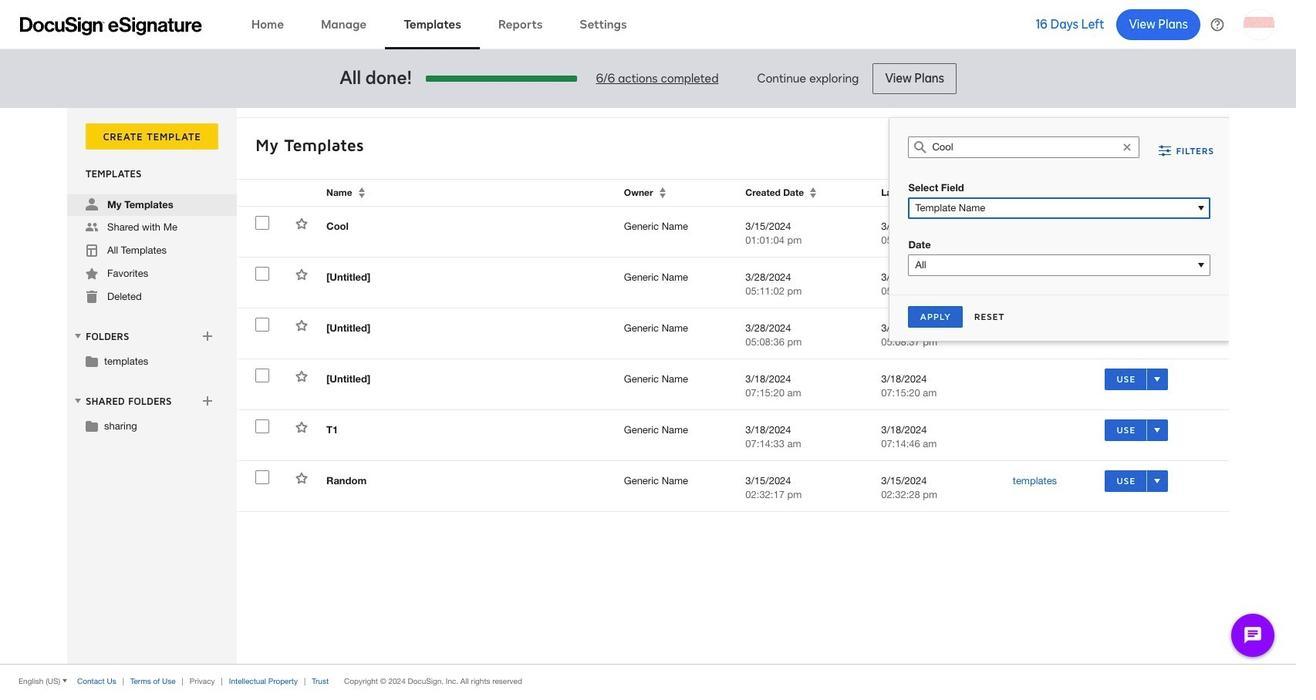 Task type: describe. For each thing, give the bounding box(es) containing it.
1 add [untitled] to favorites image from the top
[[296, 320, 308, 332]]

view folders image
[[72, 330, 84, 343]]

folder image
[[86, 420, 98, 432]]

folder image
[[86, 355, 98, 367]]

view shared folders image
[[72, 395, 84, 407]]

add t1 to favorites image
[[296, 421, 308, 434]]

user image
[[86, 198, 98, 211]]

add [untitled] to favorites image
[[296, 269, 308, 281]]

star filled image
[[86, 268, 98, 280]]

docusign esignature image
[[20, 17, 202, 35]]

your uploaded profile image image
[[1244, 9, 1275, 40]]

add cool to favorites image
[[296, 218, 308, 230]]



Task type: vqa. For each thing, say whether or not it's contained in the screenshot.
the bottommost Add [Untitled] to favorites icon
yes



Task type: locate. For each thing, give the bounding box(es) containing it.
2 add [untitled] to favorites image from the top
[[296, 371, 308, 383]]

trash image
[[86, 291, 98, 303]]

shared image
[[86, 222, 98, 234]]

0 vertical spatial add [untitled] to favorites image
[[296, 320, 308, 332]]

add [untitled] to favorites image down add [untitled] to favorites image
[[296, 320, 308, 332]]

1 vertical spatial add [untitled] to favorites image
[[296, 371, 308, 383]]

add [untitled] to favorites image up the add t1 to favorites image
[[296, 371, 308, 383]]

templates image
[[86, 245, 98, 257]]

secondary navigation region
[[67, 108, 1233, 665]]

add random to favorites image
[[296, 472, 308, 485]]

Search My Templates text field
[[933, 137, 1117, 157]]

add [untitled] to favorites image
[[296, 320, 308, 332], [296, 371, 308, 383]]

more info region
[[0, 665, 1297, 698]]



